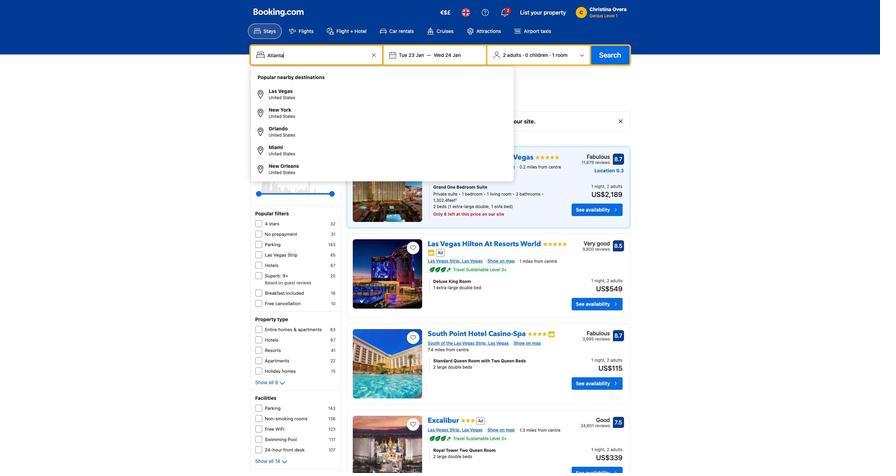 Task type: describe. For each thing, give the bounding box(es) containing it.
scored 8.7 element for "fabulous" element to the bottom
[[613, 331, 624, 342]]

scored 7.5 element
[[613, 417, 624, 428]]

las vegas hilton at resorts world image
[[353, 240, 422, 309]]

your account menu christina overa genius level 1 element
[[576, 3, 630, 19]]

excalibur image
[[353, 416, 422, 474]]

very good element
[[583, 240, 610, 248]]

this property is part of our preferred partner programme. it is committed to providing commendable service and good value. it will pay us a higher commission if you make a booking. image for the las vegas hilton at resorts world image
[[428, 250, 435, 257]]

1 vertical spatial group
[[259, 188, 332, 200]]



Task type: locate. For each thing, give the bounding box(es) containing it.
group
[[254, 85, 511, 179], [259, 188, 332, 200]]

1 vertical spatial fabulous element
[[583, 329, 610, 338]]

0 vertical spatial fabulous element
[[582, 153, 610, 161]]

scored 8.7 element
[[613, 154, 624, 165], [613, 331, 624, 342]]

this property is part of our preferred partner programme. it is committed to providing commendable service and good value. it will pay us a higher commission if you make a booking. image for south point hotel casino-spa image on the left of the page
[[548, 331, 555, 338]]

booking.com image
[[254, 8, 304, 17]]

Where are you going? field
[[265, 49, 370, 61]]

1 scored 8.7 element from the top
[[613, 154, 624, 165]]

1 vertical spatial scored 8.7 element
[[613, 331, 624, 342]]

south point hotel casino-spa image
[[353, 329, 422, 399]]

scored 8.5 element
[[613, 241, 624, 252]]

list box
[[254, 70, 511, 179]]

the venetian® resort las vegas image
[[353, 153, 422, 222]]

fabulous element
[[582, 153, 610, 161], [583, 329, 610, 338]]

good element
[[581, 416, 610, 425]]

0 vertical spatial group
[[254, 85, 511, 179]]

2 scored 8.7 element from the top
[[613, 331, 624, 342]]

0 vertical spatial scored 8.7 element
[[613, 154, 624, 165]]

search results updated. las vegas: 151 properties found. element
[[347, 81, 630, 91]]

this property is part of our preferred partner programme. it is committed to providing commendable service and good value. it will pay us a higher commission if you make a booking. image
[[548, 331, 555, 338]]

this property is part of our preferred partner programme. it is committed to providing commendable service and good value. it will pay us a higher commission if you make a booking. image
[[428, 250, 435, 257], [428, 250, 435, 257], [548, 331, 555, 338]]

scored 8.7 element for "fabulous" element to the top
[[613, 154, 624, 165]]



Task type: vqa. For each thing, say whether or not it's contained in the screenshot.
property to the top
no



